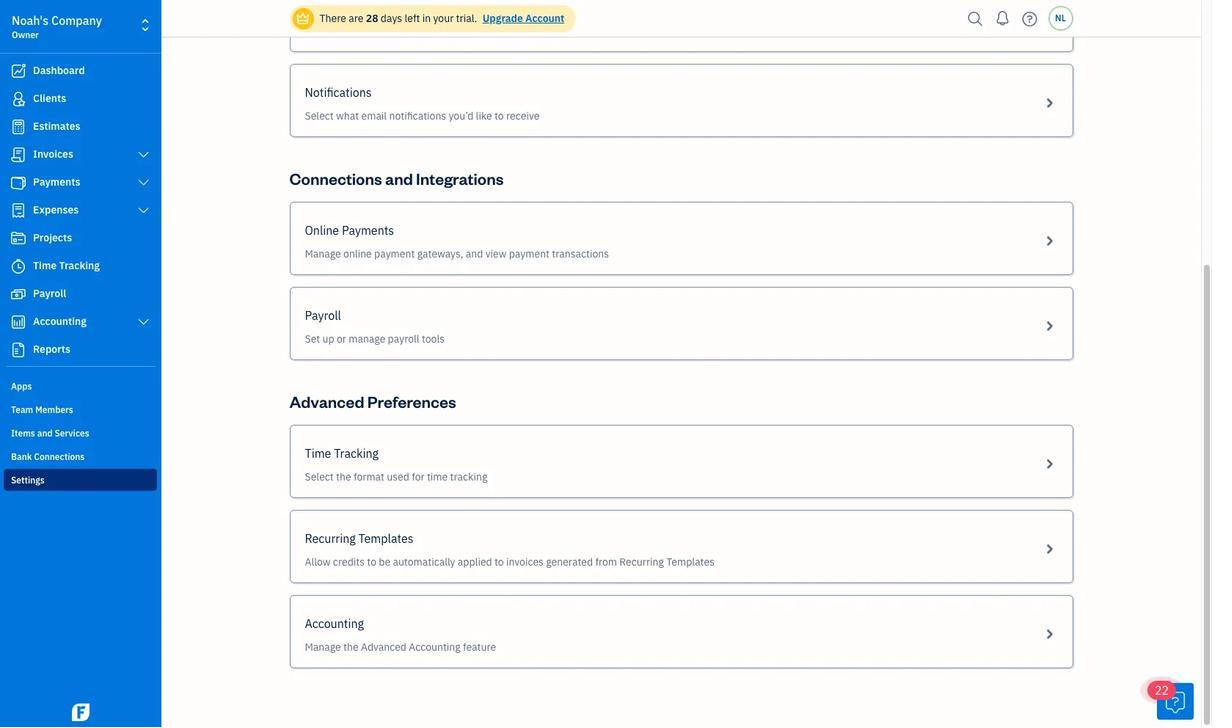Task type: describe. For each thing, give the bounding box(es) containing it.
email customization
[[305, 0, 413, 15]]

1 vertical spatial payments
[[342, 223, 394, 238]]

dashboard link
[[4, 58, 157, 84]]

from
[[596, 556, 617, 569]]

1 vertical spatial time tracking
[[305, 446, 379, 461]]

manage for online payments
[[305, 247, 341, 261]]

email
[[305, 0, 334, 15]]

freshbooks image
[[69, 704, 92, 722]]

members
[[35, 404, 73, 415]]

account
[[526, 12, 565, 25]]

select the format used for time tracking
[[305, 470, 488, 484]]

are
[[349, 12, 364, 25]]

expenses link
[[4, 197, 157, 224]]

resource center badge image
[[1158, 683, 1194, 720]]

invoices
[[33, 148, 73, 161]]

clients link
[[4, 86, 157, 112]]

2 vertical spatial accounting
[[409, 641, 461, 654]]

noah's company owner
[[12, 13, 102, 40]]

1 payment from the left
[[374, 247, 415, 261]]

time tracking link
[[4, 253, 157, 280]]

1 horizontal spatial recurring
[[620, 556, 664, 569]]

accounting inside main element
[[33, 315, 87, 328]]

2 payment from the left
[[509, 247, 550, 261]]

payments link
[[4, 170, 157, 196]]

nl button
[[1049, 6, 1073, 31]]

customization
[[337, 0, 413, 15]]

tracking inside main element
[[59, 259, 100, 272]]

money image
[[10, 287, 27, 302]]

notifications
[[389, 109, 446, 123]]

payroll link
[[4, 281, 157, 308]]

left
[[405, 12, 420, 25]]

transactions
[[552, 247, 609, 261]]

time tracking inside main element
[[33, 259, 100, 272]]

feature
[[463, 641, 496, 654]]

the for accounting
[[344, 641, 359, 654]]

items and services
[[11, 428, 89, 439]]

owner
[[12, 29, 39, 40]]

up
[[323, 332, 334, 346]]

select what email notifications you'd like to receive
[[305, 109, 540, 123]]

payment image
[[10, 175, 27, 190]]

advanced preferences
[[290, 391, 456, 412]]

apps
[[11, 381, 32, 392]]

select preferences for emails sent to clients
[[305, 24, 507, 37]]

and for services
[[37, 428, 53, 439]]

view
[[486, 247, 507, 261]]

chevron large down image for payments
[[137, 177, 150, 189]]

accounting link
[[4, 309, 157, 335]]

clients
[[476, 24, 507, 37]]

0 horizontal spatial recurring
[[305, 531, 356, 546]]

preferences
[[368, 391, 456, 412]]

22 button
[[1148, 681, 1194, 720]]

allow
[[305, 556, 331, 569]]

timer image
[[10, 259, 27, 274]]

your
[[433, 12, 454, 25]]

dashboard
[[33, 64, 85, 77]]

time inside main element
[[33, 259, 57, 272]]

team
[[11, 404, 33, 415]]

online payments
[[305, 223, 394, 238]]

emails
[[409, 24, 440, 37]]

you'd
[[449, 109, 474, 123]]

services
[[55, 428, 89, 439]]

notifications
[[305, 85, 372, 100]]

team members link
[[4, 399, 157, 421]]

credits
[[333, 556, 365, 569]]

select for notifications
[[305, 109, 334, 123]]

to right like
[[495, 109, 504, 123]]

company
[[51, 13, 102, 28]]

chevron large down image for invoices
[[137, 149, 150, 161]]

1 horizontal spatial templates
[[667, 556, 715, 569]]

to left be
[[367, 556, 377, 569]]

noah's
[[12, 13, 49, 28]]

estimates
[[33, 120, 80, 133]]

receive
[[506, 109, 540, 123]]

bank connections
[[11, 451, 85, 462]]

estimates link
[[4, 114, 157, 140]]

payroll
[[388, 332, 420, 346]]

clients
[[33, 92, 66, 105]]

preferences
[[336, 24, 391, 37]]

there are 28 days left in your trial. upgrade account
[[320, 12, 565, 25]]

1 horizontal spatial time
[[305, 446, 331, 461]]

invoices link
[[4, 142, 157, 168]]

connections and integrations
[[290, 168, 504, 189]]

time
[[427, 470, 448, 484]]

settings link
[[4, 469, 157, 491]]

generated
[[546, 556, 593, 569]]

trial.
[[456, 12, 477, 25]]

manage online payment gateways, and view payment transactions
[[305, 247, 609, 261]]

to right sent
[[464, 24, 474, 37]]

upgrade
[[483, 12, 523, 25]]

28
[[366, 12, 378, 25]]

invoice image
[[10, 148, 27, 162]]

bank
[[11, 451, 32, 462]]

1 horizontal spatial for
[[412, 470, 425, 484]]

select for email customization
[[305, 24, 334, 37]]

chevron large down image
[[137, 205, 150, 217]]

bank connections link
[[4, 446, 157, 468]]

projects link
[[4, 225, 157, 252]]

expense image
[[10, 203, 27, 218]]



Task type: vqa. For each thing, say whether or not it's contained in the screenshot.


Task type: locate. For each thing, give the bounding box(es) containing it.
expenses
[[33, 203, 79, 217]]

recurring
[[305, 531, 356, 546], [620, 556, 664, 569]]

0 horizontal spatial payments
[[33, 175, 80, 189]]

0 horizontal spatial accounting
[[33, 315, 87, 328]]

there
[[320, 12, 346, 25]]

1 vertical spatial tracking
[[334, 446, 379, 461]]

nl
[[1056, 12, 1066, 23]]

select for time tracking
[[305, 470, 334, 484]]

set
[[305, 332, 320, 346]]

estimate image
[[10, 120, 27, 134]]

0 vertical spatial payments
[[33, 175, 80, 189]]

team members
[[11, 404, 73, 415]]

1 chevron large down image from the top
[[137, 149, 150, 161]]

select down email
[[305, 24, 334, 37]]

0 horizontal spatial templates
[[359, 531, 414, 546]]

2 select from the top
[[305, 109, 334, 123]]

payment right view
[[509, 247, 550, 261]]

search image
[[964, 8, 988, 30]]

payroll right money image
[[33, 287, 66, 300]]

accounting down credits
[[305, 617, 364, 631]]

1 vertical spatial recurring
[[620, 556, 664, 569]]

0 vertical spatial tracking
[[59, 259, 100, 272]]

main element
[[0, 0, 198, 727]]

the
[[336, 470, 351, 484], [344, 641, 359, 654]]

online
[[305, 223, 339, 238]]

for left emails
[[394, 24, 407, 37]]

1 vertical spatial manage
[[305, 641, 341, 654]]

manage
[[305, 247, 341, 261], [305, 641, 341, 654]]

1 horizontal spatial connections
[[290, 168, 382, 189]]

connections inside main element
[[34, 451, 85, 462]]

1 vertical spatial the
[[344, 641, 359, 654]]

1 vertical spatial chevron large down image
[[137, 177, 150, 189]]

to
[[464, 24, 474, 37], [495, 109, 504, 123], [367, 556, 377, 569], [495, 556, 504, 569]]

manage
[[349, 332, 386, 346]]

1 horizontal spatial accounting
[[305, 617, 364, 631]]

accounting left feature at the bottom left of page
[[409, 641, 461, 654]]

in
[[423, 12, 431, 25]]

1 horizontal spatial payment
[[509, 247, 550, 261]]

0 vertical spatial for
[[394, 24, 407, 37]]

payments up expenses
[[33, 175, 80, 189]]

online
[[344, 247, 372, 261]]

0 vertical spatial templates
[[359, 531, 414, 546]]

advanced
[[290, 391, 364, 412], [361, 641, 407, 654]]

0 vertical spatial payroll
[[33, 287, 66, 300]]

0 horizontal spatial connections
[[34, 451, 85, 462]]

reports
[[33, 343, 70, 356]]

payroll up up
[[305, 308, 341, 323]]

tracking down projects link
[[59, 259, 100, 272]]

apps link
[[4, 375, 157, 397]]

like
[[476, 109, 492, 123]]

select left format
[[305, 470, 334, 484]]

3 chevron large down image from the top
[[137, 316, 150, 328]]

for
[[394, 24, 407, 37], [412, 470, 425, 484]]

0 horizontal spatial payroll
[[33, 287, 66, 300]]

and for integrations
[[385, 168, 413, 189]]

sent
[[442, 24, 462, 37]]

time tracking up format
[[305, 446, 379, 461]]

templates
[[359, 531, 414, 546], [667, 556, 715, 569]]

0 horizontal spatial and
[[37, 428, 53, 439]]

go to help image
[[1018, 8, 1042, 30]]

automatically
[[393, 556, 455, 569]]

settings
[[11, 475, 45, 486]]

tracking up format
[[334, 446, 379, 461]]

3 select from the top
[[305, 470, 334, 484]]

recurring up allow
[[305, 531, 356, 546]]

2 vertical spatial chevron large down image
[[137, 316, 150, 328]]

2 vertical spatial and
[[37, 428, 53, 439]]

0 vertical spatial and
[[385, 168, 413, 189]]

0 horizontal spatial time tracking
[[33, 259, 100, 272]]

payroll
[[33, 287, 66, 300], [305, 308, 341, 323]]

days
[[381, 12, 402, 25]]

connections up online payments
[[290, 168, 382, 189]]

2 manage from the top
[[305, 641, 341, 654]]

1 vertical spatial time
[[305, 446, 331, 461]]

time
[[33, 259, 57, 272], [305, 446, 331, 461]]

recurring right from
[[620, 556, 664, 569]]

accounting up reports on the top of page
[[33, 315, 87, 328]]

report image
[[10, 343, 27, 357]]

1 vertical spatial templates
[[667, 556, 715, 569]]

0 vertical spatial select
[[305, 24, 334, 37]]

0 horizontal spatial tracking
[[59, 259, 100, 272]]

0 horizontal spatial time
[[33, 259, 57, 272]]

payments
[[33, 175, 80, 189], [342, 223, 394, 238]]

upgrade account link
[[480, 12, 565, 25]]

0 vertical spatial recurring
[[305, 531, 356, 546]]

manage the advanced accounting feature
[[305, 641, 496, 654]]

22
[[1155, 683, 1169, 698]]

to right applied
[[495, 556, 504, 569]]

0 vertical spatial time
[[33, 259, 57, 272]]

format
[[354, 470, 385, 484]]

gateways,
[[417, 247, 464, 261]]

used
[[387, 470, 409, 484]]

payroll inside main element
[[33, 287, 66, 300]]

0 vertical spatial time tracking
[[33, 259, 100, 272]]

2 vertical spatial select
[[305, 470, 334, 484]]

1 horizontal spatial tracking
[[334, 446, 379, 461]]

dashboard image
[[10, 64, 27, 79]]

and left integrations
[[385, 168, 413, 189]]

0 vertical spatial advanced
[[290, 391, 364, 412]]

1 horizontal spatial payments
[[342, 223, 394, 238]]

or
[[337, 332, 346, 346]]

applied
[[458, 556, 492, 569]]

and right items
[[37, 428, 53, 439]]

accounting
[[33, 315, 87, 328], [305, 617, 364, 631], [409, 641, 461, 654]]

2 chevron large down image from the top
[[137, 177, 150, 189]]

notifications image
[[991, 4, 1015, 33]]

time tracking
[[33, 259, 100, 272], [305, 446, 379, 461]]

projects
[[33, 231, 72, 244]]

the for time tracking
[[336, 470, 351, 484]]

1 vertical spatial advanced
[[361, 641, 407, 654]]

set up or manage payroll tools
[[305, 332, 445, 346]]

connections
[[290, 168, 382, 189], [34, 451, 85, 462]]

0 horizontal spatial payment
[[374, 247, 415, 261]]

manage for accounting
[[305, 641, 341, 654]]

crown image
[[295, 11, 311, 26]]

1 horizontal spatial time tracking
[[305, 446, 379, 461]]

chevron large down image
[[137, 149, 150, 161], [137, 177, 150, 189], [137, 316, 150, 328]]

and inside main element
[[37, 428, 53, 439]]

0 vertical spatial the
[[336, 470, 351, 484]]

payments up the 'online'
[[342, 223, 394, 238]]

2 horizontal spatial accounting
[[409, 641, 461, 654]]

allow credits to be automatically applied to invoices generated from recurring templates
[[305, 556, 715, 569]]

email
[[361, 109, 387, 123]]

1 vertical spatial select
[[305, 109, 334, 123]]

1 horizontal spatial and
[[385, 168, 413, 189]]

1 vertical spatial for
[[412, 470, 425, 484]]

for left time
[[412, 470, 425, 484]]

tracking
[[450, 470, 488, 484]]

client image
[[10, 92, 27, 106]]

0 horizontal spatial for
[[394, 24, 407, 37]]

1 vertical spatial accounting
[[305, 617, 364, 631]]

reports link
[[4, 337, 157, 363]]

payments inside main element
[[33, 175, 80, 189]]

connections down items and services
[[34, 451, 85, 462]]

be
[[379, 556, 391, 569]]

0 vertical spatial accounting
[[33, 315, 87, 328]]

select
[[305, 24, 334, 37], [305, 109, 334, 123], [305, 470, 334, 484]]

1 select from the top
[[305, 24, 334, 37]]

items
[[11, 428, 35, 439]]

1 manage from the top
[[305, 247, 341, 261]]

0 vertical spatial connections
[[290, 168, 382, 189]]

items and services link
[[4, 422, 157, 444]]

chevron large down image for accounting
[[137, 316, 150, 328]]

0 vertical spatial manage
[[305, 247, 341, 261]]

payment right the 'online'
[[374, 247, 415, 261]]

time tracking down projects link
[[33, 259, 100, 272]]

recurring templates
[[305, 531, 414, 546]]

payment
[[374, 247, 415, 261], [509, 247, 550, 261]]

project image
[[10, 231, 27, 246]]

1 vertical spatial payroll
[[305, 308, 341, 323]]

tools
[[422, 332, 445, 346]]

select left what
[[305, 109, 334, 123]]

1 horizontal spatial payroll
[[305, 308, 341, 323]]

integrations
[[416, 168, 504, 189]]

chart image
[[10, 315, 27, 330]]

2 horizontal spatial and
[[466, 247, 483, 261]]

what
[[336, 109, 359, 123]]

and left view
[[466, 247, 483, 261]]

0 vertical spatial chevron large down image
[[137, 149, 150, 161]]

tracking
[[59, 259, 100, 272], [334, 446, 379, 461]]

1 vertical spatial connections
[[34, 451, 85, 462]]

1 vertical spatial and
[[466, 247, 483, 261]]



